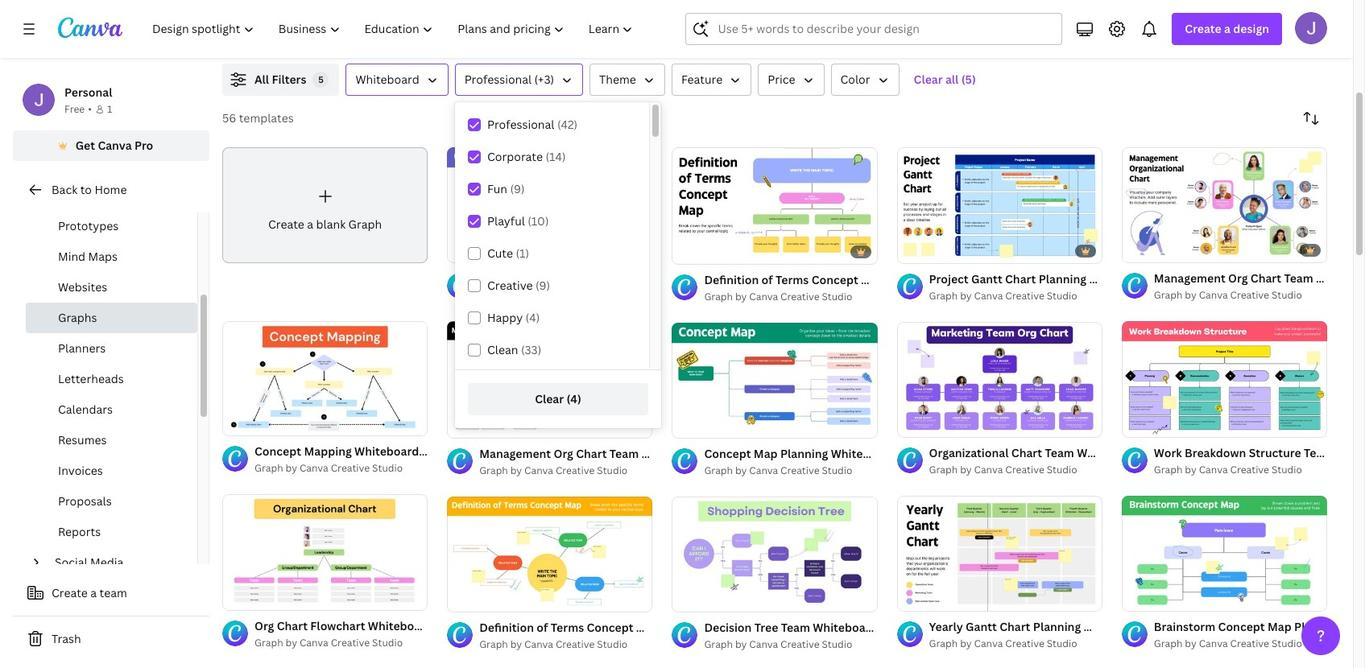 Task type: locate. For each thing, give the bounding box(es) containing it.
graph by canva creative studio for management org chart team whiteboard in blue green spaced color blocks style image
[[1154, 288, 1302, 302]]

whiteboard left in
[[354, 444, 419, 459]]

0 horizontal spatial (9)
[[510, 181, 525, 197]]

feature
[[681, 72, 723, 87]]

graph by canva creative studio for work breakdown structure team whiteboard in red purple green trendy stickers style "image"
[[1154, 463, 1302, 476]]

a inside button
[[90, 585, 97, 601]]

concept mapping whiteboard in orange purple basic style graph by canva creative studio
[[254, 444, 576, 476]]

1 vertical spatial professional
[[487, 117, 554, 132]]

(9) up happy (4)
[[536, 278, 550, 293]]

2 vertical spatial create
[[52, 585, 88, 601]]

websites link
[[26, 272, 197, 303]]

whiteboard down top level navigation element
[[356, 72, 419, 87]]

proposals link
[[26, 486, 197, 517]]

5 filter options selected element
[[313, 72, 329, 88]]

graph for management org chart team whiteboard in blue green spaced color blocks style image
[[1154, 288, 1183, 302]]

mind
[[58, 249, 85, 264]]

(42)
[[557, 117, 578, 132]]

create inside create a team button
[[52, 585, 88, 601]]

professional
[[464, 72, 532, 87], [487, 117, 554, 132]]

a left blank
[[307, 216, 313, 232]]

1 horizontal spatial create
[[268, 216, 304, 232]]

clear inside button
[[914, 72, 943, 87]]

graph by canva creative studio link for concept map planning whiteboard in green blue modern professional style image
[[704, 463, 878, 479]]

graph for definition of terms concept map planning whiteboard in light blue pink green spaced color blocks style image
[[704, 290, 733, 304]]

create a blank graph element
[[222, 147, 428, 263]]

professional left (+3)
[[464, 72, 532, 87]]

a inside dropdown button
[[1224, 21, 1231, 36]]

(4) for clear (4)
[[567, 391, 581, 407]]

by for 'project gantt chart planning whiteboard in blue simple colorful style' image
[[960, 289, 972, 303]]

1
[[107, 102, 112, 116]]

create left design
[[1185, 21, 1222, 36]]

reports
[[58, 524, 101, 540]]

studio for work breakdown structure team whiteboard in red purple green trendy stickers style "image"
[[1272, 463, 1302, 476]]

create for create a team
[[52, 585, 88, 601]]

media
[[90, 555, 123, 570]]

social
[[55, 555, 87, 570]]

clear left all
[[914, 72, 943, 87]]

creative (9)
[[487, 278, 550, 293]]

create a blank graph
[[268, 216, 382, 232]]

1 vertical spatial whiteboard
[[354, 444, 419, 459]]

a
[[1224, 21, 1231, 36], [307, 216, 313, 232], [90, 585, 97, 601]]

1 horizontal spatial a
[[307, 216, 313, 232]]

(4) inside button
[[567, 391, 581, 407]]

0 horizontal spatial clear
[[535, 391, 564, 407]]

jacob simon image
[[1295, 12, 1327, 44]]

graph by canva creative studio link for definition of terms concept map planning whiteboard in light blue pink green spaced color blocks style image
[[704, 289, 878, 305]]

professional (+3) button
[[455, 64, 583, 96]]

0 vertical spatial clear
[[914, 72, 943, 87]]

planners
[[58, 341, 106, 356]]

1 vertical spatial (4)
[[567, 391, 581, 407]]

letterheads
[[58, 371, 124, 387]]

purple
[[477, 444, 513, 459]]

happy (4)
[[487, 310, 540, 325]]

Search search field
[[718, 14, 1052, 44]]

1 vertical spatial (9)
[[536, 278, 550, 293]]

mind maps
[[58, 249, 118, 264]]

0 vertical spatial a
[[1224, 21, 1231, 36]]

2 horizontal spatial a
[[1224, 21, 1231, 36]]

0 horizontal spatial create
[[52, 585, 88, 601]]

create a design
[[1185, 21, 1269, 36]]

canva for yearly gantt chart planning whiteboard in green yellow spaced color blocks style image
[[974, 637, 1003, 651]]

create for create a blank graph
[[268, 216, 304, 232]]

concept mapping whiteboard in orange purple basic style image
[[222, 321, 428, 436]]

graph by canva creative studio link for definition of terms concept map planning whiteboard in yellow green red simple colorful style image
[[479, 637, 653, 653]]

graph by canva creative studio for "decision tree team whiteboard in light green purple casual corporate style" image
[[704, 638, 852, 652]]

0 vertical spatial whiteboard
[[356, 72, 419, 87]]

clear all (5) button
[[906, 64, 984, 96]]

(14)
[[546, 149, 566, 164]]

by for organizational chart team whiteboard in royal purple pastel purple friendly professional style "image"
[[960, 463, 972, 477]]

0 horizontal spatial a
[[90, 585, 97, 601]]

a left team
[[90, 585, 97, 601]]

studio for definition of terms concept map planning whiteboard in light blue pink green spaced color blocks style image
[[822, 290, 852, 304]]

by
[[510, 288, 522, 302], [1185, 288, 1197, 302], [960, 289, 972, 303], [735, 290, 747, 304], [286, 462, 297, 476], [1185, 463, 1197, 476], [960, 463, 972, 477], [510, 464, 522, 477], [735, 464, 747, 478], [286, 636, 297, 650], [1185, 637, 1197, 650], [960, 637, 972, 651], [510, 638, 522, 651], [735, 638, 747, 652]]

graph by canva creative studio
[[479, 288, 628, 302], [1154, 288, 1302, 302], [929, 289, 1077, 303], [704, 290, 852, 304], [1154, 463, 1302, 476], [929, 463, 1077, 477], [479, 464, 628, 477], [704, 464, 852, 478], [254, 636, 403, 650], [1154, 637, 1302, 650], [929, 637, 1077, 651], [479, 638, 628, 651], [704, 638, 852, 652]]

canva for "decision tree team whiteboard in light green purple casual corporate style" image
[[749, 638, 778, 652]]

canva for work breakdown structure team whiteboard in red purple green trendy stickers style "image"
[[1199, 463, 1228, 476]]

graph by canva creative studio for definition of terms concept map planning whiteboard in light blue pink green spaced color blocks style image
[[704, 290, 852, 304]]

0 vertical spatial (9)
[[510, 181, 525, 197]]

graph
[[348, 216, 382, 232], [479, 288, 508, 302], [1154, 288, 1183, 302], [929, 289, 958, 303], [704, 290, 733, 304], [254, 462, 283, 476], [1154, 463, 1183, 476], [929, 463, 958, 477], [479, 464, 508, 477], [704, 464, 733, 478], [254, 636, 283, 650], [1154, 637, 1183, 650], [929, 637, 958, 651], [479, 638, 508, 651], [704, 638, 733, 652]]

decision tree team whiteboard in light green purple casual corporate style image
[[672, 497, 878, 612]]

canva for org chart flowchart whiteboard in yellow pink spaced color blocks style image
[[300, 636, 328, 650]]

prototypes
[[58, 218, 119, 234]]

2 vertical spatial a
[[90, 585, 97, 601]]

clear down the (33) in the bottom of the page
[[535, 391, 564, 407]]

0 vertical spatial (4)
[[526, 310, 540, 325]]

studio inside the concept mapping whiteboard in orange purple basic style graph by canva creative studio
[[372, 462, 403, 476]]

whiteboard
[[356, 72, 419, 87], [354, 444, 419, 459]]

fun (9)
[[487, 181, 525, 197]]

management org chart team whiteboard in black red green trendy sticker style image
[[447, 322, 653, 437]]

1 vertical spatial clear
[[535, 391, 564, 407]]

professional (+3)
[[464, 72, 554, 87]]

back to home
[[52, 182, 127, 197]]

clear inside button
[[535, 391, 564, 407]]

graph by canva creative studio link for 'project gantt chart planning whiteboard in blue simple colorful style' image
[[929, 289, 1102, 305]]

all
[[945, 72, 959, 87]]

canva for 'project gantt chart planning whiteboard in blue simple colorful style' image
[[974, 289, 1003, 303]]

(4) up 'style'
[[567, 391, 581, 407]]

canva for definition of terms concept map planning whiteboard in yellow green red simple colorful style image
[[524, 638, 553, 651]]

0 vertical spatial professional
[[464, 72, 532, 87]]

create inside create a blank graph element
[[268, 216, 304, 232]]

professional inside button
[[464, 72, 532, 87]]

color
[[840, 72, 870, 87]]

studio for definition of terms concept map planning whiteboard in yellow green red simple colorful style image
[[597, 638, 628, 651]]

happy
[[487, 310, 523, 325]]

whiteboard inside the concept mapping whiteboard in orange purple basic style graph by canva creative studio
[[354, 444, 419, 459]]

clean (33)
[[487, 342, 541, 358]]

graph inside the concept mapping whiteboard in orange purple basic style graph by canva creative studio
[[254, 462, 283, 476]]

1 horizontal spatial clear
[[914, 72, 943, 87]]

create left blank
[[268, 216, 304, 232]]

by for "decision tree team whiteboard in light green purple casual corporate style" image
[[735, 638, 747, 652]]

create inside create a design dropdown button
[[1185, 21, 1222, 36]]

a for team
[[90, 585, 97, 601]]

graph by canva creative studio link for yearly gantt chart planning whiteboard in green yellow spaced color blocks style image
[[929, 636, 1102, 652]]

studio for org chart flowchart whiteboard in yellow pink spaced color blocks style image
[[372, 636, 403, 650]]

clear (4)
[[535, 391, 581, 407]]

None search field
[[686, 13, 1063, 45]]

2 horizontal spatial create
[[1185, 21, 1222, 36]]

by inside the concept mapping whiteboard in orange purple basic style graph by canva creative studio
[[286, 462, 297, 476]]

creative for management org chart team whiteboard in blue green spaced color blocks style image
[[1230, 288, 1269, 302]]

Sort by button
[[1295, 102, 1327, 134]]

back
[[52, 182, 77, 197]]

0 horizontal spatial (4)
[[526, 310, 540, 325]]

graph by canva creative studio link for org chart flowchart whiteboard in yellow pink spaced color blocks style image
[[254, 635, 428, 652]]

whiteboard button
[[346, 64, 448, 96]]

clear for clear all (5)
[[914, 72, 943, 87]]

(4)
[[526, 310, 540, 325], [567, 391, 581, 407]]

(5)
[[961, 72, 976, 87]]

a left design
[[1224, 21, 1231, 36]]

price
[[768, 72, 795, 87]]

graph by canva creative studio for concept map planning whiteboard in green blue modern professional style image
[[704, 464, 852, 478]]

top level navigation element
[[142, 13, 647, 45]]

creative for definition of terms concept map planning whiteboard in light blue pink green spaced color blocks style image
[[780, 290, 820, 304]]

graph by canva creative studio for brainstorm concept map planning whiteboard in green purple blue simple colorful style image
[[1154, 637, 1302, 650]]

basic
[[516, 444, 545, 459]]

graph by canva creative studio link for work breakdown structure team whiteboard in red purple green trendy stickers style "image"
[[1154, 462, 1327, 478]]

project gantt chart planning whiteboard in blue simple colorful style image
[[897, 148, 1102, 263]]

(9) right fun
[[510, 181, 525, 197]]

definition of terms concept map planning whiteboard in light blue pink green spaced color blocks style image
[[672, 148, 878, 264]]

theme button
[[590, 64, 665, 96]]

create down social
[[52, 585, 88, 601]]

graph for org chart flowchart whiteboard in yellow pink spaced color blocks style image
[[254, 636, 283, 650]]

filters
[[272, 72, 306, 87]]

creative for concept map planning whiteboard in green blue modern professional style image
[[780, 464, 820, 478]]

(9) for fun (9)
[[510, 181, 525, 197]]

graph for "decision tree team whiteboard in light green purple casual corporate style" image
[[704, 638, 733, 652]]

56 templates
[[222, 110, 294, 126]]

clear
[[914, 72, 943, 87], [535, 391, 564, 407]]

canva
[[98, 138, 132, 153], [524, 288, 553, 302], [1199, 288, 1228, 302], [974, 289, 1003, 303], [749, 290, 778, 304], [300, 462, 328, 476], [1199, 463, 1228, 476], [974, 463, 1003, 477], [524, 464, 553, 477], [749, 464, 778, 478], [300, 636, 328, 650], [1199, 637, 1228, 650], [974, 637, 1003, 651], [524, 638, 553, 651], [749, 638, 778, 652]]

creative for "decision tree team whiteboard in light green purple casual corporate style" image
[[780, 638, 820, 652]]

professional up corporate (14)
[[487, 117, 554, 132]]

0 vertical spatial create
[[1185, 21, 1222, 36]]

graph for work breakdown structure team whiteboard in red purple green trendy stickers style "image"
[[1154, 463, 1183, 476]]

canva for organizational chart team whiteboard in royal purple pastel purple friendly professional style "image"
[[974, 463, 1003, 477]]

creative
[[487, 278, 533, 293], [556, 288, 595, 302], [1230, 288, 1269, 302], [1005, 289, 1044, 303], [780, 290, 820, 304], [331, 462, 370, 476], [1230, 463, 1269, 476], [1005, 463, 1044, 477], [556, 464, 595, 477], [780, 464, 820, 478], [331, 636, 370, 650], [1230, 637, 1269, 650], [1005, 637, 1044, 651], [556, 638, 595, 651], [780, 638, 820, 652]]

(9) for creative (9)
[[536, 278, 550, 293]]

mind maps link
[[26, 242, 197, 272]]

graph by canva creative studio link for "decision tree team whiteboard in light green purple casual corporate style" image
[[704, 637, 878, 653]]

graphs
[[58, 310, 97, 325]]

by for yearly gantt chart planning whiteboard in green yellow spaced color blocks style image
[[960, 637, 972, 651]]

1 horizontal spatial (9)
[[536, 278, 550, 293]]

creative for organizational chart team whiteboard in royal purple pastel purple friendly professional style "image"
[[1005, 463, 1044, 477]]

1 vertical spatial a
[[307, 216, 313, 232]]

create a team
[[52, 585, 127, 601]]

1 vertical spatial create
[[268, 216, 304, 232]]

graph by canva creative studio link
[[479, 287, 653, 304], [1154, 287, 1327, 304], [929, 289, 1102, 305], [704, 289, 878, 305], [254, 461, 428, 477], [1154, 462, 1327, 478], [929, 463, 1102, 479], [479, 463, 653, 479], [704, 463, 878, 479], [254, 635, 428, 652], [1154, 636, 1327, 652], [929, 636, 1102, 652], [479, 637, 653, 653], [704, 637, 878, 653]]

planners link
[[26, 333, 197, 364]]

creative for work breakdown structure team whiteboard in red purple green trendy stickers style "image"
[[1230, 463, 1269, 476]]

(4) right happy
[[526, 310, 540, 325]]

1 horizontal spatial (4)
[[567, 391, 581, 407]]

professional for professional (42)
[[487, 117, 554, 132]]

style
[[548, 444, 576, 459]]



Task type: vqa. For each thing, say whether or not it's contained in the screenshot.
"Add a description to help team members understand what this course is about."
no



Task type: describe. For each thing, give the bounding box(es) containing it.
•
[[88, 102, 92, 116]]

creative for org chart flowchart whiteboard in yellow pink spaced color blocks style image
[[331, 636, 370, 650]]

concept mapping whiteboard in orange purple basic style link
[[254, 443, 576, 461]]

by for management org chart team whiteboard in blue green spaced color blocks style image
[[1185, 288, 1197, 302]]

5
[[318, 73, 324, 85]]

graph for organizational chart team whiteboard in royal purple pastel purple friendly professional style "image"
[[929, 463, 958, 477]]

a for design
[[1224, 21, 1231, 36]]

clear (4) button
[[468, 383, 648, 416]]

trash link
[[13, 623, 209, 656]]

creative for definition of terms concept map planning whiteboard in yellow green red simple colorful style image
[[556, 638, 595, 651]]

websites
[[58, 279, 107, 295]]

get canva pro button
[[13, 130, 209, 161]]

create a design button
[[1172, 13, 1282, 45]]

all
[[254, 72, 269, 87]]

graph by canva creative studio for org chart flowchart whiteboard in yellow pink spaced color blocks style image
[[254, 636, 403, 650]]

yearly gantt chart planning whiteboard in green yellow spaced color blocks style image
[[897, 496, 1102, 612]]

definition of terms concept map planning whiteboard in yellow green red simple colorful style image
[[447, 496, 653, 612]]

concept map planning whiteboard in purple green modern professional style image
[[447, 147, 653, 263]]

(4) for happy (4)
[[526, 310, 540, 325]]

social media
[[55, 555, 123, 570]]

creative for 'project gantt chart planning whiteboard in blue simple colorful style' image
[[1005, 289, 1044, 303]]

price button
[[758, 64, 824, 96]]

templates
[[239, 110, 294, 126]]

cute (1)
[[487, 246, 529, 261]]

studio for brainstorm concept map planning whiteboard in green purple blue simple colorful style image
[[1272, 637, 1302, 650]]

56
[[222, 110, 236, 126]]

trash
[[52, 631, 81, 647]]

orange
[[435, 444, 474, 459]]

management org chart team whiteboard in blue green spaced color blocks style image
[[1122, 147, 1327, 263]]

invoices link
[[26, 456, 197, 486]]

canva for definition of terms concept map planning whiteboard in light blue pink green spaced color blocks style image
[[749, 290, 778, 304]]

canva inside button
[[98, 138, 132, 153]]

theme
[[599, 72, 636, 87]]

by for definition of terms concept map planning whiteboard in yellow green red simple colorful style image
[[510, 638, 522, 651]]

team
[[99, 585, 127, 601]]

by for definition of terms concept map planning whiteboard in light blue pink green spaced color blocks style image
[[735, 290, 747, 304]]

free
[[64, 102, 85, 116]]

concept map planning whiteboard in green blue modern professional style image
[[672, 323, 878, 438]]

clear for clear (4)
[[535, 391, 564, 407]]

canva inside the concept mapping whiteboard in orange purple basic style graph by canva creative studio
[[300, 462, 328, 476]]

canva for concept map planning whiteboard in green blue modern professional style image
[[749, 464, 778, 478]]

graph by canva creative studio for 'project gantt chart planning whiteboard in blue simple colorful style' image
[[929, 289, 1077, 303]]

resumes
[[58, 432, 107, 448]]

graph by canva creative studio for organizational chart team whiteboard in royal purple pastel purple friendly professional style "image"
[[929, 463, 1077, 477]]

graph for brainstorm concept map planning whiteboard in green purple blue simple colorful style image
[[1154, 637, 1183, 650]]

work breakdown structure team whiteboard in red purple green trendy stickers style image
[[1122, 321, 1327, 437]]

letterheads link
[[26, 364, 197, 395]]

invoices
[[58, 463, 103, 478]]

clean
[[487, 342, 518, 358]]

home
[[95, 182, 127, 197]]

creative for yearly gantt chart planning whiteboard in green yellow spaced color blocks style image
[[1005, 637, 1044, 651]]

calendars
[[58, 402, 113, 417]]

org chart flowchart whiteboard in yellow pink spaced color blocks style image
[[222, 495, 428, 610]]

graph by canva creative studio link for management org chart team whiteboard in blue green spaced color blocks style image
[[1154, 287, 1327, 304]]

creative inside the concept mapping whiteboard in orange purple basic style graph by canva creative studio
[[331, 462, 370, 476]]

calendars link
[[26, 395, 197, 425]]

all filters
[[254, 72, 306, 87]]

organizational chart team whiteboard in royal purple pastel purple friendly professional style image
[[897, 322, 1102, 438]]

proposals
[[58, 494, 112, 509]]

canva for management org chart team whiteboard in blue green spaced color blocks style image
[[1199, 288, 1228, 302]]

(1)
[[516, 246, 529, 261]]

clear all (5)
[[914, 72, 976, 87]]

studio for concept map planning whiteboard in green blue modern professional style image
[[822, 464, 852, 478]]

by for org chart flowchart whiteboard in yellow pink spaced color blocks style image
[[286, 636, 297, 650]]

resumes link
[[26, 425, 197, 456]]

studio for organizational chart team whiteboard in royal purple pastel purple friendly professional style "image"
[[1047, 463, 1077, 477]]

studio for management org chart team whiteboard in blue green spaced color blocks style image
[[1272, 288, 1302, 302]]

corporate (14)
[[487, 149, 566, 164]]

pro
[[134, 138, 153, 153]]

playful (10)
[[487, 213, 549, 229]]

professional (42)
[[487, 117, 578, 132]]

by for work breakdown structure team whiteboard in red purple green trendy stickers style "image"
[[1185, 463, 1197, 476]]

professional for professional (+3)
[[464, 72, 532, 87]]

free •
[[64, 102, 92, 116]]

graph by canva creative studio link for brainstorm concept map planning whiteboard in green purple blue simple colorful style image
[[1154, 636, 1327, 652]]

by for concept map planning whiteboard in green blue modern professional style image
[[735, 464, 747, 478]]

graph for concept map planning whiteboard in green blue modern professional style image
[[704, 464, 733, 478]]

get
[[75, 138, 95, 153]]

graph by canva creative studio for yearly gantt chart planning whiteboard in green yellow spaced color blocks style image
[[929, 637, 1077, 651]]

design
[[1233, 21, 1269, 36]]

blank
[[316, 216, 346, 232]]

to
[[80, 182, 92, 197]]

studio for yearly gantt chart planning whiteboard in green yellow spaced color blocks style image
[[1047, 637, 1077, 651]]

feature button
[[672, 64, 752, 96]]

graph for 'project gantt chart planning whiteboard in blue simple colorful style' image
[[929, 289, 958, 303]]

by for brainstorm concept map planning whiteboard in green purple blue simple colorful style image
[[1185, 637, 1197, 650]]

(33)
[[521, 342, 541, 358]]

prototypes link
[[26, 211, 197, 242]]

corporate
[[487, 149, 543, 164]]

graphs template image
[[984, 0, 1327, 44]]

mapping
[[304, 444, 352, 459]]

reports link
[[26, 517, 197, 548]]

graph for yearly gantt chart planning whiteboard in green yellow spaced color blocks style image
[[929, 637, 958, 651]]

canva for brainstorm concept map planning whiteboard in green purple blue simple colorful style image
[[1199, 637, 1228, 650]]

graph by canva creative studio link for concept mapping whiteboard in orange purple basic style image on the left of page
[[254, 461, 428, 477]]

social media link
[[48, 548, 188, 578]]

fun
[[487, 181, 507, 197]]

maps
[[88, 249, 118, 264]]

brainstorm concept map planning whiteboard in green purple blue simple colorful style image
[[1122, 496, 1327, 611]]

in
[[422, 444, 432, 459]]

graph for definition of terms concept map planning whiteboard in yellow green red simple colorful style image
[[479, 638, 508, 651]]

get canva pro
[[75, 138, 153, 153]]

create a team button
[[13, 577, 209, 610]]

graph by canva creative studio link for organizational chart team whiteboard in royal purple pastel purple friendly professional style "image"
[[929, 463, 1102, 479]]

whiteboard inside button
[[356, 72, 419, 87]]

color button
[[831, 64, 899, 96]]

(+3)
[[534, 72, 554, 87]]

personal
[[64, 85, 112, 100]]

back to home link
[[13, 174, 209, 206]]

creative for brainstorm concept map planning whiteboard in green purple blue simple colorful style image
[[1230, 637, 1269, 650]]

playful
[[487, 213, 525, 229]]

graph by canva creative studio for definition of terms concept map planning whiteboard in yellow green red simple colorful style image
[[479, 638, 628, 651]]

create for create a design
[[1185, 21, 1222, 36]]

concept
[[254, 444, 301, 459]]

studio for "decision tree team whiteboard in light green purple casual corporate style" image
[[822, 638, 852, 652]]

create a blank graph link
[[222, 147, 428, 263]]

a for blank
[[307, 216, 313, 232]]

(10)
[[528, 213, 549, 229]]

studio for 'project gantt chart planning whiteboard in blue simple colorful style' image
[[1047, 289, 1077, 303]]



